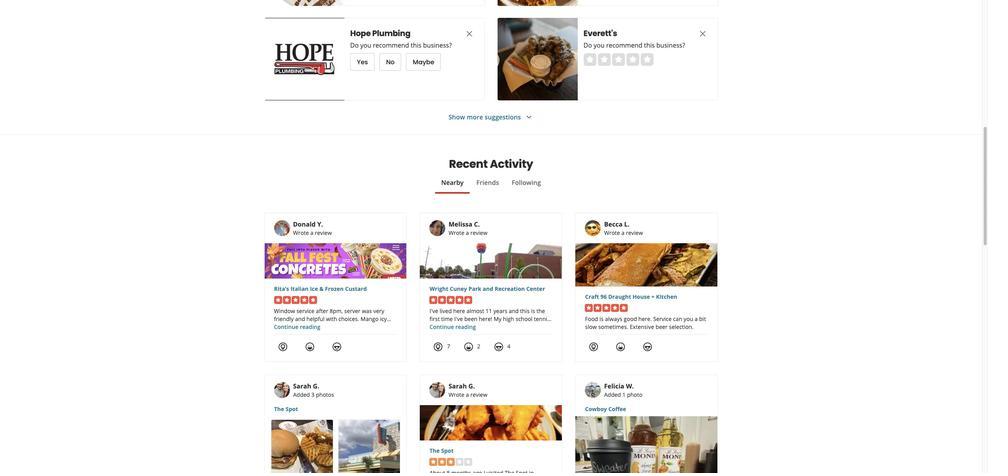 Task type: vqa. For each thing, say whether or not it's contained in the screenshot.
Wright Cuney Park and Recreation Center link
yes



Task type: describe. For each thing, give the bounding box(es) containing it.
melissa c. wrote a review
[[449, 220, 488, 237]]

a for l.
[[622, 229, 625, 237]]

tab list inside explore recent activity section section
[[264, 178, 718, 194]]

everett's link
[[584, 28, 683, 39]]

friends
[[477, 178, 499, 187]]

this for everett's
[[644, 41, 655, 50]]

photo
[[627, 391, 643, 399]]

do you recommend this business? for hope plumbing
[[350, 41, 452, 50]]

wright cuney park and recreation center link
[[430, 285, 553, 293]]

1 open photo lightbox image from the left
[[271, 420, 333, 473]]

photo of felicia w. image
[[585, 382, 601, 398]]

custard
[[345, 285, 367, 293]]

1
[[623, 391, 626, 399]]

maybe button
[[406, 53, 441, 71]]

c.
[[474, 220, 480, 229]]

rita's italian ice & frozen custard
[[274, 285, 367, 293]]

explore recent activity section section
[[258, 135, 725, 473]]

donald y. link
[[293, 220, 323, 229]]

y.
[[317, 220, 323, 229]]

24 useful v2 image for becca l.
[[589, 342, 599, 352]]

felicia
[[604, 382, 625, 391]]

nearby
[[441, 178, 464, 187]]

continue reading for donald
[[274, 323, 320, 331]]

reading for melissa
[[456, 323, 476, 331]]

l.
[[624, 220, 630, 229]]

reading for donald
[[300, 323, 320, 331]]

food
[[585, 315, 598, 323]]

service
[[654, 315, 672, 323]]

0 vertical spatial the spot link
[[274, 405, 397, 413]]

rating element
[[584, 53, 654, 66]]

donald y. wrote a review
[[293, 220, 332, 237]]

activity
[[490, 156, 533, 172]]

recent activity
[[449, 156, 533, 172]]

cuney
[[450, 285, 467, 293]]

kitchen
[[656, 293, 678, 301]]

show
[[449, 113, 465, 121]]

house
[[633, 293, 650, 301]]

g. for sarah g. wrote a review
[[469, 382, 475, 391]]

ice
[[310, 285, 318, 293]]

a for y.
[[310, 229, 314, 237]]

photo of sarah g. image for sarah g. wrote a review
[[430, 382, 446, 398]]

hope plumbing link
[[350, 28, 450, 39]]

good
[[624, 315, 637, 323]]

always
[[605, 315, 623, 323]]

3
[[311, 391, 315, 399]]

donald
[[293, 220, 316, 229]]

and
[[483, 285, 494, 293]]

do for hope plumbing
[[350, 41, 359, 50]]

sarah g. added 3 photos
[[293, 382, 334, 399]]

photo of carmelina's image
[[498, 0, 578, 6]]

show more suggestions
[[449, 113, 521, 121]]

1 vertical spatial the spot link
[[430, 447, 553, 455]]

italian
[[291, 285, 309, 293]]

recreation
[[495, 285, 525, 293]]

becca
[[604, 220, 623, 229]]

maybe
[[413, 57, 434, 67]]

photos
[[316, 391, 334, 399]]

1 24 cool v2 image from the left
[[494, 342, 504, 352]]

g. for sarah g. added 3 photos
[[313, 382, 319, 391]]

coffee
[[609, 405, 627, 413]]

+
[[652, 293, 655, 301]]

photo of sarah g. image for sarah g. added 3 photos
[[274, 382, 290, 398]]

added for sarah g.
[[293, 391, 310, 399]]

cowboy coffee link
[[585, 405, 708, 413]]

here.
[[639, 315, 652, 323]]

24 funny v2 image for donald
[[305, 342, 315, 352]]

1 horizontal spatial the
[[430, 447, 440, 455]]

business? for everett's
[[657, 41, 685, 50]]

added for felicia w.
[[604, 391, 621, 399]]

suggestions
[[485, 113, 521, 121]]

rita's
[[274, 285, 289, 293]]

recommend for hope plumbing
[[373, 41, 409, 50]]

you inside food is always good here. service can you a bit slow sometimes. extensive beer selection.
[[684, 315, 694, 323]]

5 star rating image for becca
[[585, 304, 628, 312]]

everett's
[[584, 28, 617, 39]]

you for everett's
[[594, 41, 605, 50]]

continue reading for melissa
[[430, 323, 476, 331]]

cowboy coffee
[[585, 405, 627, 413]]

continue for melissa
[[430, 323, 454, 331]]

wrote for becca l.
[[604, 229, 620, 237]]

is
[[600, 315, 604, 323]]

sarah g. link for sarah g. wrote a review
[[449, 382, 475, 391]]

can
[[673, 315, 683, 323]]

photo of donald y. image
[[274, 220, 290, 236]]

bit
[[700, 315, 706, 323]]

rita's italian ice & frozen custard link
[[274, 285, 397, 293]]

sarah for sarah g. added 3 photos
[[293, 382, 311, 391]]

0 horizontal spatial the
[[274, 405, 284, 413]]

1 vertical spatial spot
[[441, 447, 454, 455]]

frozen
[[325, 285, 344, 293]]



Task type: locate. For each thing, give the bounding box(es) containing it.
business? up maybe
[[423, 41, 452, 50]]

0 vertical spatial the
[[274, 405, 284, 413]]

continue down rita's
[[274, 323, 299, 331]]

wrote inside sarah g. wrote a review
[[449, 391, 465, 399]]

0 horizontal spatial continue reading button
[[274, 323, 320, 331]]

1 horizontal spatial business?
[[657, 41, 685, 50]]

2 added from the left
[[604, 391, 621, 399]]

wrote inside donald y. wrote a review
[[293, 229, 309, 237]]

1 horizontal spatial continue reading button
[[430, 323, 476, 331]]

5 star rating image for melissa
[[430, 296, 473, 304]]

1 recommend from the left
[[373, 41, 409, 50]]

added inside felicia w. added 1 photo
[[604, 391, 621, 399]]

24 funny v2 image left 24 cool v2 image
[[305, 342, 315, 352]]

yes button
[[350, 53, 375, 71]]

1 horizontal spatial do
[[584, 41, 592, 50]]

5 star rating image
[[274, 296, 317, 304], [430, 296, 473, 304], [585, 304, 628, 312]]

sarah inside sarah g. wrote a review
[[449, 382, 467, 391]]

g. inside sarah g. wrote a review
[[469, 382, 475, 391]]

1 do you recommend this business? from the left
[[350, 41, 452, 50]]

melissa
[[449, 220, 473, 229]]

recommend down plumbing
[[373, 41, 409, 50]]

2 recommend from the left
[[607, 41, 643, 50]]

dismiss card image for hope plumbing
[[465, 29, 474, 38]]

continue reading button down italian
[[274, 323, 320, 331]]

1 continue reading from the left
[[274, 323, 320, 331]]

the spot link
[[274, 405, 397, 413], [430, 447, 553, 455]]

2 do from the left
[[584, 41, 592, 50]]

1 g. from the left
[[313, 382, 319, 391]]

0 horizontal spatial dismiss card image
[[465, 29, 474, 38]]

plumbing
[[372, 28, 411, 39]]

1 sarah from the left
[[293, 382, 311, 391]]

24 funny v2 image
[[305, 342, 315, 352], [464, 342, 473, 352], [616, 342, 626, 352]]

photo of sarah g. image left 3
[[274, 382, 290, 398]]

a for g.
[[466, 391, 469, 399]]

1 horizontal spatial g.
[[469, 382, 475, 391]]

selection.
[[669, 323, 694, 331]]

1 horizontal spatial added
[[604, 391, 621, 399]]

added down felicia
[[604, 391, 621, 399]]

a inside sarah g. wrote a review
[[466, 391, 469, 399]]

1 horizontal spatial the spot
[[430, 447, 454, 455]]

1 sarah g. link from the left
[[293, 382, 319, 391]]

you for hope plumbing
[[360, 41, 371, 50]]

1 continue from the left
[[274, 323, 299, 331]]

2 horizontal spatial 5 star rating image
[[585, 304, 628, 312]]

1 horizontal spatial continue reading
[[430, 323, 476, 331]]

recommend for everett's
[[607, 41, 643, 50]]

5 star rating image down 'cuney'
[[430, 296, 473, 304]]

24 funny v2 image down sometimes.
[[616, 342, 626, 352]]

continue reading down italian
[[274, 323, 320, 331]]

0 horizontal spatial 24 funny v2 image
[[305, 342, 315, 352]]

photo of hope plumbing image
[[264, 18, 344, 100]]

5 star rating image down '96'
[[585, 304, 628, 312]]

you down hope
[[360, 41, 371, 50]]

the spot for the spot link to the bottom
[[430, 447, 454, 455]]

photo of sarah g. image
[[274, 382, 290, 398], [430, 382, 446, 398]]

2 horizontal spatial 24 funny v2 image
[[616, 342, 626, 352]]

wrote for donald y.
[[293, 229, 309, 237]]

sarah g. link for sarah g. added 3 photos
[[293, 382, 319, 391]]

slow
[[585, 323, 597, 331]]

this for hope plumbing
[[411, 41, 422, 50]]

0 horizontal spatial open photo lightbox image
[[271, 420, 333, 473]]

hope plumbing
[[350, 28, 411, 39]]

0 horizontal spatial you
[[360, 41, 371, 50]]

1 photo of sarah g. image from the left
[[274, 382, 290, 398]]

recent
[[449, 156, 488, 172]]

0 horizontal spatial reading
[[300, 323, 320, 331]]

hope
[[350, 28, 371, 39]]

0 horizontal spatial 24 cool v2 image
[[494, 342, 504, 352]]

0 horizontal spatial the spot link
[[274, 405, 397, 413]]

5 star rating image for donald
[[274, 296, 317, 304]]

2 24 funny v2 image from the left
[[464, 342, 473, 352]]

24 cool v2 image down 'extensive'
[[643, 342, 653, 352]]

2 24 cool v2 image from the left
[[643, 342, 653, 352]]

photo of becca l. image
[[585, 220, 601, 236]]

1 business? from the left
[[423, 41, 452, 50]]

center
[[527, 285, 545, 293]]

24 cool v2 image left 4
[[494, 342, 504, 352]]

extensive
[[630, 323, 655, 331]]

0 horizontal spatial continue
[[274, 323, 299, 331]]

dismiss card image for everett's
[[698, 29, 708, 38]]

more
[[467, 113, 483, 121]]

business?
[[423, 41, 452, 50], [657, 41, 685, 50]]

review
[[315, 229, 332, 237], [471, 229, 488, 237], [626, 229, 643, 237], [471, 391, 488, 399]]

wrote inside 'becca l. wrote a review'
[[604, 229, 620, 237]]

0 horizontal spatial do you recommend this business?
[[350, 41, 452, 50]]

continue up 7
[[430, 323, 454, 331]]

1 vertical spatial the
[[430, 447, 440, 455]]

0 horizontal spatial sarah
[[293, 382, 311, 391]]

0 horizontal spatial do
[[350, 41, 359, 50]]

continue for donald
[[274, 323, 299, 331]]

reading down 'ice'
[[300, 323, 320, 331]]

1 continue reading button from the left
[[274, 323, 320, 331]]

1 horizontal spatial photo of sarah g. image
[[430, 382, 446, 398]]

dismiss card image
[[465, 29, 474, 38], [698, 29, 708, 38]]

1 horizontal spatial recommend
[[607, 41, 643, 50]]

reading
[[300, 323, 320, 331], [456, 323, 476, 331]]

wrote
[[293, 229, 309, 237], [449, 229, 465, 237], [604, 229, 620, 237], [449, 391, 465, 399]]

2 reading from the left
[[456, 323, 476, 331]]

2 continue from the left
[[430, 323, 454, 331]]

1 24 funny v2 image from the left
[[305, 342, 315, 352]]

24 chevron down v2 image
[[524, 112, 534, 122]]

2 sarah from the left
[[449, 382, 467, 391]]

you up selection.
[[684, 315, 694, 323]]

the spot up 3 star rating "image"
[[430, 447, 454, 455]]

sometimes.
[[599, 323, 629, 331]]

sarah inside sarah g. added 3 photos
[[293, 382, 311, 391]]

review for c.
[[471, 229, 488, 237]]

1 horizontal spatial continue
[[430, 323, 454, 331]]

photo of allsups image
[[264, 0, 344, 6]]

2 horizontal spatial 24 useful v2 image
[[589, 342, 599, 352]]

0 horizontal spatial 5 star rating image
[[274, 296, 317, 304]]

g.
[[313, 382, 319, 391], [469, 382, 475, 391]]

recommend
[[373, 41, 409, 50], [607, 41, 643, 50]]

1 reading from the left
[[300, 323, 320, 331]]

spot up 3 star rating "image"
[[441, 447, 454, 455]]

food is always good here. service can you a bit slow sometimes. extensive beer selection.
[[585, 315, 706, 331]]

this down everett's link at the top of page
[[644, 41, 655, 50]]

continue reading up 7
[[430, 323, 476, 331]]

melissa c. link
[[449, 220, 480, 229]]

0 horizontal spatial sarah g. link
[[293, 382, 319, 391]]

1 added from the left
[[293, 391, 310, 399]]

a inside melissa c. wrote a review
[[466, 229, 469, 237]]

1 horizontal spatial open photo lightbox image
[[338, 420, 400, 473]]

1 horizontal spatial 24 useful v2 image
[[434, 342, 443, 352]]

None radio
[[584, 53, 597, 66], [598, 53, 611, 66], [641, 53, 654, 66], [584, 53, 597, 66], [598, 53, 611, 66], [641, 53, 654, 66]]

continue reading button for donald
[[274, 323, 320, 331]]

the spot for the spot link to the top
[[274, 405, 298, 413]]

1 horizontal spatial 24 cool v2 image
[[643, 342, 653, 352]]

becca l. wrote a review
[[604, 220, 643, 237]]

sarah for sarah g. wrote a review
[[449, 382, 467, 391]]

review for g.
[[471, 391, 488, 399]]

0 horizontal spatial recommend
[[373, 41, 409, 50]]

0 horizontal spatial 24 useful v2 image
[[278, 342, 288, 352]]

photo of melissa c. image
[[430, 220, 446, 236]]

wrote inside melissa c. wrote a review
[[449, 229, 465, 237]]

photo of sarah g. image left sarah g. wrote a review
[[430, 382, 446, 398]]

park
[[469, 285, 482, 293]]

yes
[[357, 57, 368, 67]]

felicia w. added 1 photo
[[604, 382, 643, 399]]

2 sarah g. link from the left
[[449, 382, 475, 391]]

do you recommend this business? down everett's link at the top of page
[[584, 41, 685, 50]]

3 24 useful v2 image from the left
[[589, 342, 599, 352]]

tab list containing nearby
[[264, 178, 718, 194]]

review inside donald y. wrote a review
[[315, 229, 332, 237]]

2 g. from the left
[[469, 382, 475, 391]]

wrote for melissa c.
[[449, 229, 465, 237]]

sarah g. link
[[293, 382, 319, 391], [449, 382, 475, 391]]

business? down everett's link at the top of page
[[657, 41, 685, 50]]

following
[[512, 178, 541, 187]]

1 horizontal spatial the spot link
[[430, 447, 553, 455]]

added left 3
[[293, 391, 310, 399]]

continue reading button up 7
[[430, 323, 476, 331]]

cowboy
[[585, 405, 607, 413]]

a inside food is always good here. service can you a bit slow sometimes. extensive beer selection.
[[695, 315, 698, 323]]

1 dismiss card image from the left
[[465, 29, 474, 38]]

1 horizontal spatial sarah
[[449, 382, 467, 391]]

1 horizontal spatial this
[[644, 41, 655, 50]]

open photo lightbox image
[[271, 420, 333, 473], [338, 420, 400, 473]]

do down hope
[[350, 41, 359, 50]]

do you recommend this business? for everett's
[[584, 41, 685, 50]]

review for l.
[[626, 229, 643, 237]]

added inside sarah g. added 3 photos
[[293, 391, 310, 399]]

recommend down everett's link at the top of page
[[607, 41, 643, 50]]

2
[[477, 343, 481, 350]]

w.
[[626, 382, 634, 391]]

this up 'maybe' button
[[411, 41, 422, 50]]

(no rating) image
[[584, 53, 654, 66]]

2 photo of sarah g. image from the left
[[430, 382, 446, 398]]

7
[[447, 343, 450, 350]]

this
[[411, 41, 422, 50], [644, 41, 655, 50]]

1 horizontal spatial you
[[594, 41, 605, 50]]

draught
[[609, 293, 631, 301]]

a inside donald y. wrote a review
[[310, 229, 314, 237]]

no
[[386, 57, 395, 67]]

0 horizontal spatial photo of sarah g. image
[[274, 382, 290, 398]]

&
[[320, 285, 324, 293]]

0 horizontal spatial spot
[[286, 405, 298, 413]]

the spot down sarah g. added 3 photos in the left bottom of the page
[[274, 405, 298, 413]]

felicia w. link
[[604, 382, 634, 391]]

2 horizontal spatial you
[[684, 315, 694, 323]]

24 cool v2 image
[[494, 342, 504, 352], [643, 342, 653, 352]]

continue reading
[[274, 323, 320, 331], [430, 323, 476, 331]]

0 horizontal spatial business?
[[423, 41, 452, 50]]

do you recommend this business?
[[350, 41, 452, 50], [584, 41, 685, 50]]

24 useful v2 image for donald y.
[[278, 342, 288, 352]]

reading down 'cuney'
[[456, 323, 476, 331]]

no button
[[380, 53, 402, 71]]

sarah g. wrote a review
[[449, 382, 488, 399]]

None radio
[[612, 53, 625, 66], [627, 53, 639, 66], [612, 53, 625, 66], [627, 53, 639, 66]]

2 24 useful v2 image from the left
[[434, 342, 443, 352]]

review inside melissa c. wrote a review
[[471, 229, 488, 237]]

you down everett's
[[594, 41, 605, 50]]

1 do from the left
[[350, 41, 359, 50]]

review inside sarah g. wrote a review
[[471, 391, 488, 399]]

do for everett's
[[584, 41, 592, 50]]

a for c.
[[466, 229, 469, 237]]

4
[[508, 343, 511, 350]]

the spot
[[274, 405, 298, 413], [430, 447, 454, 455]]

craft
[[585, 293, 599, 301]]

0 horizontal spatial continue reading
[[274, 323, 320, 331]]

0 vertical spatial spot
[[286, 405, 298, 413]]

craft 96 draught house + kitchen
[[585, 293, 678, 301]]

3 24 funny v2 image from the left
[[616, 342, 626, 352]]

1 this from the left
[[411, 41, 422, 50]]

24 funny v2 image for becca
[[616, 342, 626, 352]]

1 horizontal spatial dismiss card image
[[698, 29, 708, 38]]

spot
[[286, 405, 298, 413], [441, 447, 454, 455]]

2 this from the left
[[644, 41, 655, 50]]

wright cuney park and recreation center
[[430, 285, 545, 293]]

5 star rating image down italian
[[274, 296, 317, 304]]

beer
[[656, 323, 668, 331]]

g. inside sarah g. added 3 photos
[[313, 382, 319, 391]]

spot down sarah g. added 3 photos in the left bottom of the page
[[286, 405, 298, 413]]

1 horizontal spatial 24 funny v2 image
[[464, 342, 473, 352]]

24 cool v2 image
[[332, 342, 342, 352]]

becca l. link
[[604, 220, 630, 229]]

0 horizontal spatial g.
[[313, 382, 319, 391]]

review for y.
[[315, 229, 332, 237]]

1 horizontal spatial 5 star rating image
[[430, 296, 473, 304]]

do
[[350, 41, 359, 50], [584, 41, 592, 50]]

a inside 'becca l. wrote a review'
[[622, 229, 625, 237]]

business? for hope plumbing
[[423, 41, 452, 50]]

review inside 'becca l. wrote a review'
[[626, 229, 643, 237]]

1 horizontal spatial reading
[[456, 323, 476, 331]]

24 useful v2 image
[[278, 342, 288, 352], [434, 342, 443, 352], [589, 342, 599, 352]]

1 horizontal spatial spot
[[441, 447, 454, 455]]

2 continue reading button from the left
[[430, 323, 476, 331]]

wright
[[430, 285, 449, 293]]

2 business? from the left
[[657, 41, 685, 50]]

2 open photo lightbox image from the left
[[338, 420, 400, 473]]

1 24 useful v2 image from the left
[[278, 342, 288, 352]]

0 horizontal spatial the spot
[[274, 405, 298, 413]]

tab list
[[264, 178, 718, 194]]

craft 96 draught house + kitchen link
[[585, 293, 708, 301]]

1 vertical spatial the spot
[[430, 447, 454, 455]]

96
[[601, 293, 607, 301]]

2 dismiss card image from the left
[[698, 29, 708, 38]]

photo of everett's image
[[498, 18, 578, 100]]

sarah
[[293, 382, 311, 391], [449, 382, 467, 391]]

do you recommend this business? down hope plumbing link
[[350, 41, 452, 50]]

added
[[293, 391, 310, 399], [604, 391, 621, 399]]

do down everett's
[[584, 41, 592, 50]]

continue
[[274, 323, 299, 331], [430, 323, 454, 331]]

continue reading button
[[274, 323, 320, 331], [430, 323, 476, 331]]

0 horizontal spatial this
[[411, 41, 422, 50]]

0 horizontal spatial added
[[293, 391, 310, 399]]

1 horizontal spatial sarah g. link
[[449, 382, 475, 391]]

a
[[310, 229, 314, 237], [466, 229, 469, 237], [622, 229, 625, 237], [695, 315, 698, 323], [466, 391, 469, 399]]

show more suggestions button
[[449, 112, 534, 122]]

0 vertical spatial the spot
[[274, 405, 298, 413]]

2 do you recommend this business? from the left
[[584, 41, 685, 50]]

24 funny v2 image left the 2
[[464, 342, 473, 352]]

2 continue reading from the left
[[430, 323, 476, 331]]

wrote for sarah g.
[[449, 391, 465, 399]]

1 horizontal spatial do you recommend this business?
[[584, 41, 685, 50]]

continue reading button for melissa
[[430, 323, 476, 331]]

3 star rating image
[[430, 458, 473, 466]]



